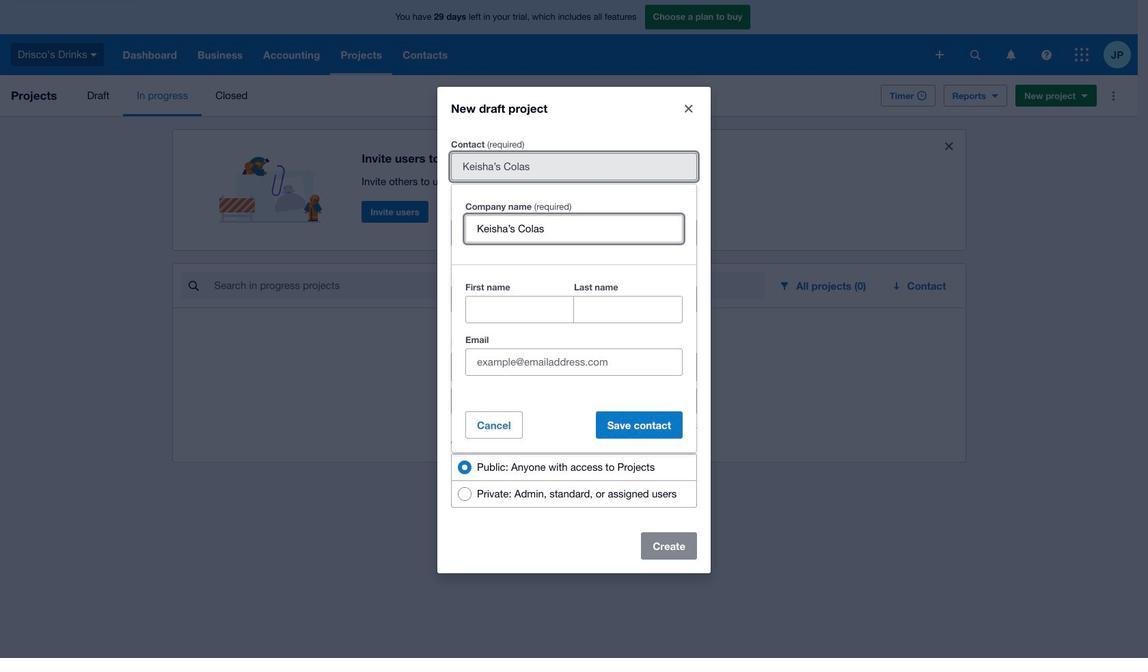 Task type: vqa. For each thing, say whether or not it's contained in the screenshot.
svg icon
yes



Task type: describe. For each thing, give the bounding box(es) containing it.
0 horizontal spatial svg image
[[971, 50, 981, 60]]

1 horizontal spatial svg image
[[1042, 50, 1052, 60]]

invite users to projects image
[[219, 141, 329, 223]]

example@emailaddress.com email field
[[466, 349, 682, 375]]

2 horizontal spatial svg image
[[1076, 48, 1089, 62]]



Task type: locate. For each thing, give the bounding box(es) containing it.
group
[[452, 184, 697, 452], [466, 279, 683, 323], [451, 454, 697, 508]]

None text field
[[466, 216, 682, 242]]

svg image
[[1007, 50, 1016, 60], [936, 51, 944, 59], [91, 53, 97, 57]]

None text field
[[466, 296, 574, 322], [574, 296, 682, 322], [466, 296, 574, 322], [574, 296, 682, 322]]

Pick a date field
[[484, 286, 697, 312]]

None field
[[452, 154, 697, 179], [452, 220, 697, 246], [452, 154, 697, 179], [452, 220, 697, 246]]

1 horizontal spatial svg image
[[936, 51, 944, 59]]

2 horizontal spatial svg image
[[1007, 50, 1016, 60]]

banner
[[0, 0, 1139, 75]]

e.g. 10,000.00 field
[[452, 388, 697, 414]]

0 horizontal spatial svg image
[[91, 53, 97, 57]]

dialog
[[438, 87, 711, 573]]

Search in progress projects search field
[[213, 273, 765, 299]]

svg image
[[1076, 48, 1089, 62], [971, 50, 981, 60], [1042, 50, 1052, 60]]



